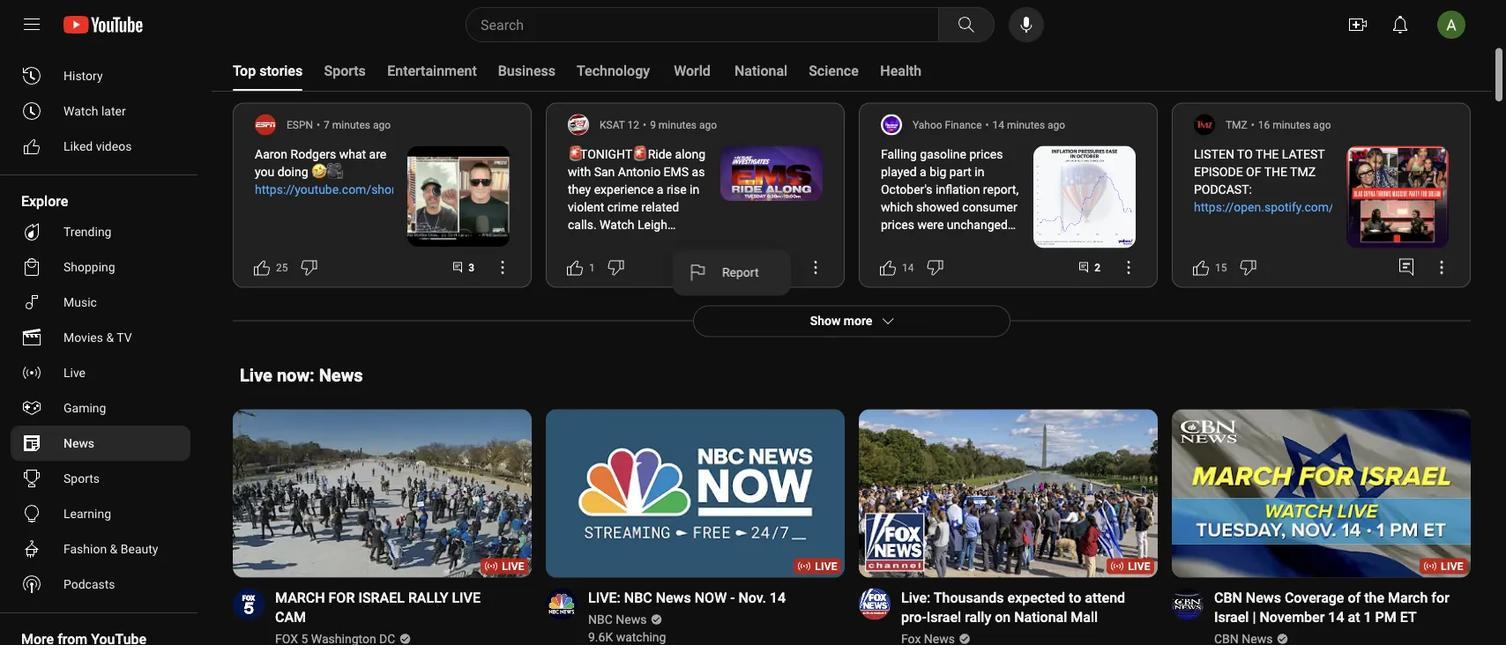Task type: locate. For each thing, give the bounding box(es) containing it.
1 horizontal spatial israel
[[1214, 609, 1249, 626]]

1 vertical spatial watch
[[600, 218, 634, 232]]

in inside 🚨tonight🚨  ride along with san antonio ems as they experience a rise in violent crime related calls. watch leigh waldman's story tonight at 6 and 10 & also on our youtube page
[[690, 183, 699, 197]]

for down headline
[[917, 306, 933, 321]]

3 text field
[[468, 262, 474, 274]]

0 horizontal spatial from
[[881, 412, 907, 426]]

14 inside cbn news coverage of the march for israel | november 14 at 1 pm et
[[1328, 609, 1344, 626]]

prices down 'this'
[[881, 306, 914, 321]]

1 horizontal spatial 1
[[1364, 609, 1372, 626]]

biggest
[[931, 324, 971, 338]]

+6.7%
[[961, 518, 994, 532]]

0 vertical spatial prices
[[969, 147, 1003, 162]]

1 horizontal spatial watch
[[600, 218, 634, 232]]

14 right finance at the right
[[992, 119, 1004, 131]]

9 minutes ago link
[[650, 117, 717, 133]]

headline
[[904, 288, 950, 303]]

0 horizontal spatial a
[[657, 183, 663, 197]]

+0.3%, down medical
[[881, 571, 916, 585]]

•
[[317, 119, 320, 131], [643, 119, 646, 131], [985, 119, 989, 131], [1251, 119, 1255, 131]]

2 live link from the left
[[546, 410, 845, 580]]

0 vertical spatial from
[[937, 377, 963, 391]]

yahoo
[[913, 119, 942, 131]]

live element for live: nbc news now - nov. 14
[[815, 560, 838, 573]]

2 live element from the left
[[815, 560, 838, 573]]

0 vertical spatial show more text field
[[810, 7, 872, 22]]

15
[[1215, 262, 1227, 274]]

the left the "biggest"
[[910, 324, 928, 338]]

in
[[975, 165, 984, 180], [690, 183, 699, 197], [909, 253, 919, 268], [955, 447, 965, 462]]

medical
[[881, 553, 924, 568]]

and right 6
[[592, 253, 612, 268]]

14 right nov.
[[770, 590, 786, 607]]

2 israel from the left
[[1214, 609, 1249, 626]]

energy down decliner
[[937, 359, 974, 374]]

1 ago from the left
[[373, 119, 391, 131]]

tmz down latest
[[1290, 165, 1316, 180]]

2 live from the left
[[240, 366, 272, 386]]

0 vertical spatial energy
[[881, 271, 918, 285]]

3 • from the left
[[985, 119, 989, 131]]

0 horizontal spatial on
[[669, 253, 683, 268]]

0 vertical spatial more
[[844, 7, 872, 22]]

1 horizontal spatial as
[[995, 236, 1008, 250]]

liked videos link
[[11, 129, 190, 164], [11, 129, 190, 164]]

1 vertical spatial &
[[106, 330, 114, 345]]

1 vertical spatial for
[[1431, 590, 1449, 607]]

drop
[[881, 253, 906, 268]]

videos
[[96, 139, 132, 153]]

0 vertical spatial on
[[669, 253, 683, 268]]

4 live link from the left
[[1172, 410, 1471, 580]]

1 horizontal spatial at
[[1348, 609, 1360, 626]]

2 minutes from the left
[[659, 119, 697, 131]]

cam
[[275, 609, 306, 626]]

show more button up science
[[693, 0, 1010, 31]]

live down the movies
[[63, 365, 86, 380]]

at left pm
[[1348, 609, 1360, 626]]

1 vertical spatial more
[[844, 314, 872, 329]]

0 horizontal spatial for
[[917, 306, 933, 321]]

more for 2nd show more text field from the bottom of the page
[[844, 7, 872, 22]]

0 vertical spatial for
[[917, 306, 933, 321]]

nbc news link
[[588, 611, 648, 629]]

1 show from the top
[[810, 7, 841, 22]]

1 vertical spatial energy
[[937, 359, 974, 374]]

1 vertical spatial of
[[1348, 590, 1361, 607]]

1 live from the left
[[63, 365, 86, 380]]

gaming link
[[11, 391, 190, 426], [11, 391, 190, 426]]

& left tv
[[106, 330, 114, 345]]

top stories
[[233, 62, 303, 79]]

2 show more from the top
[[810, 314, 872, 329]]

were up over-
[[881, 324, 907, 338]]

minutes right 16
[[1273, 119, 1311, 131]]

0 horizontal spatial were
[[881, 324, 907, 338]]

month down unchanged
[[956, 236, 992, 250]]

a left the big
[[920, 165, 926, 180]]

0 vertical spatial show more button
[[693, 0, 1010, 31]]

🤣
[[311, 165, 324, 180]]

march
[[1388, 590, 1428, 607]]

0 vertical spatial watch
[[63, 104, 98, 118]]

1 show more from the top
[[810, 7, 872, 22]]

1 horizontal spatial sports
[[324, 62, 366, 79]]

energy down drop
[[881, 271, 918, 285]]

2 • from the left
[[643, 119, 646, 131]]

live left now:
[[240, 366, 272, 386]]

ksat 12 • 9 minutes ago
[[600, 119, 717, 131]]

2 vertical spatial a
[[1011, 236, 1018, 250]]

1 vertical spatial 1
[[1364, 609, 1372, 626]]

https://youtube.com/shorts/o2enysfzp3k link
[[255, 181, 488, 199]]

1 horizontal spatial and
[[944, 394, 964, 409]]

show more button down 'this'
[[693, 306, 1010, 337]]

1 live element from the left
[[502, 560, 525, 573]]

0 vertical spatial &
[[632, 253, 640, 268]]

listen
[[1194, 147, 1234, 162]]

1 horizontal spatial on
[[995, 609, 1011, 626]]

page
[[619, 271, 647, 285]]

1 more from the top
[[844, 7, 872, 22]]

brought
[[921, 271, 963, 285]]

1 vertical spatial were
[[881, 324, 907, 338]]

+0.3%, down 2.5%,
[[922, 518, 958, 532]]

news right now:
[[319, 366, 363, 386]]

1 israel from the left
[[926, 609, 961, 626]]

live link for coverage
[[1172, 410, 1471, 580]]

0 vertical spatial as
[[692, 165, 705, 180]]

rodgers
[[291, 147, 336, 162]]

entertainment
[[387, 62, 477, 79]]

minutes right finance at the right
[[1007, 119, 1045, 131]]

watch down crime
[[600, 218, 634, 232]]

on inside 🚨tonight🚨  ride along with san antonio ems as they experience a rise in violent crime related calls. watch leigh waldman's story tonight at 6 and 10 & also on our youtube page
[[669, 253, 683, 268]]

live element
[[502, 560, 525, 573], [815, 560, 838, 573], [1128, 560, 1151, 573], [1441, 560, 1464, 573]]

show more
[[810, 7, 872, 22], [810, 314, 872, 329]]

1 vertical spatial october's
[[881, 465, 933, 479]]

0 horizontal spatial at
[[568, 253, 579, 268]]

1 vertical spatial a
[[657, 183, 663, 197]]

nbc news image
[[546, 588, 578, 620]]

on right rally
[[995, 609, 1011, 626]]

fox 5 washington dc image
[[233, 588, 265, 620]]

tmz left 16
[[1226, 119, 1247, 131]]

minutes right the 9
[[659, 119, 697, 131]]

now:
[[277, 366, 315, 386]]

0 horizontal spatial sports
[[63, 471, 100, 486]]

live:
[[588, 590, 621, 607]]

3 live element from the left
[[1128, 560, 1151, 573]]

2 october's from the top
[[881, 465, 933, 479]]

14 down over
[[902, 262, 914, 274]]

2 more from the top
[[844, 314, 872, 329]]

minutes right "7"
[[332, 119, 370, 131]]

latest
[[240, 59, 289, 80]]

prices down yahoo finance • 14 minutes ago
[[969, 147, 1003, 162]]

- right 2.5%,
[[956, 500, 960, 515]]

october's down 'played'
[[881, 183, 933, 197]]

3 minutes from the left
[[1007, 119, 1045, 131]]

top
[[233, 62, 256, 79]]

1 vertical spatial show more
[[810, 314, 872, 329]]

from right 5%
[[937, 377, 963, 391]]

cbn news image
[[1172, 588, 1204, 620]]

1 show more button from the top
[[693, 0, 1010, 31]]

gasoline
[[920, 147, 966, 162]]

index,
[[977, 359, 1009, 374]]

national right world
[[734, 62, 788, 79]]

4 live element from the left
[[1441, 560, 1464, 573]]

watch left "later"
[[63, 104, 98, 118]]

0 vertical spatial at
[[568, 253, 579, 268]]

the up pm
[[1364, 590, 1384, 607]]

1 vertical spatial national
[[1014, 609, 1067, 626]]

0 vertical spatial month
[[956, 236, 992, 250]]

1 left pm
[[1364, 609, 1372, 626]]

tmz inside listen to the latest episode of the tmz podcast: https://open.spotify.com/episode/07ma...
[[1290, 165, 1316, 180]]

consumers
[[936, 306, 997, 321]]

0 horizontal spatial as
[[692, 165, 705, 180]]

month down the "biggest"
[[908, 341, 943, 356]]

0 vertical spatial of
[[969, 253, 980, 268]]

ride
[[648, 147, 672, 162]]

0 horizontal spatial energy
[[881, 271, 918, 285]]

israel inside live: thousands expected to attend pro-israel rally on national mall
[[926, 609, 961, 626]]

1 live link from the left
[[233, 410, 532, 580]]

1 vertical spatial at
[[1348, 609, 1360, 626]]

0 vertical spatial show
[[810, 7, 841, 22]]

5.3%
[[967, 394, 993, 409]]

3 ago from the left
[[1048, 119, 1065, 131]]

over
[[881, 236, 904, 250]]

1 vertical spatial and
[[944, 394, 964, 409]]

+3.3%
[[950, 482, 983, 497]]

0 horizontal spatial and
[[592, 253, 612, 268]]

1 horizontal spatial a
[[920, 165, 926, 180]]

0 horizontal spatial watch
[[63, 104, 98, 118]]

cbn news coverage of the march for israel | november 14 at 1 pm et by cbn news 11,381 views element
[[1214, 588, 1450, 627]]

in right the rise
[[690, 183, 699, 197]]

show
[[810, 7, 841, 22], [810, 314, 841, 329]]

month up 'mom,'
[[964, 412, 1000, 426]]

other
[[933, 430, 963, 444]]

live for live: thousands expected to attend pro-israel rally on national mall
[[1128, 560, 1151, 573]]

& left beauty
[[110, 542, 118, 556]]

history link
[[11, 58, 190, 93], [11, 58, 190, 93]]

0 vertical spatial 1
[[589, 262, 595, 274]]

thousands
[[934, 590, 1004, 607]]

2 show more button from the top
[[693, 306, 1010, 337]]

watch
[[63, 104, 98, 118], [600, 218, 634, 232]]

news
[[319, 366, 363, 386], [63, 436, 94, 451], [656, 590, 691, 607], [1246, 590, 1281, 607], [616, 613, 647, 627]]

sports link
[[11, 461, 190, 496], [11, 461, 190, 496]]

0 vertical spatial nbc
[[624, 590, 652, 607]]

+0.3%, up 2.5%,
[[912, 482, 947, 497]]

as down unchanged
[[995, 236, 1008, 250]]

this
[[881, 288, 901, 303]]

report element
[[722, 264, 759, 282]]

of right coverage on the right of page
[[1348, 590, 1361, 607]]

1 vertical spatial from
[[881, 412, 907, 426]]

1 vertical spatial show
[[810, 314, 841, 329]]

pm
[[1375, 609, 1396, 626]]

1 horizontal spatial tmz
[[1290, 165, 1316, 180]]

1 vertical spatial show more button
[[693, 306, 1010, 337]]

0 vertical spatial tmz
[[1226, 119, 1247, 131]]

live element for cbn news coverage of the march for israel | november 14 at 1 pm et
[[1441, 560, 1464, 573]]

1 horizontal spatial national
[[1014, 609, 1067, 626]]

october's
[[881, 183, 933, 197], [881, 465, 933, 479]]

0 horizontal spatial israel
[[926, 609, 961, 626]]

15 likes element
[[1215, 260, 1227, 276]]

as inside falling gasoline prices played a big part in october's inflation report, which showed consumer prices were unchanged over the prior month as a drop in the cost of energy brought down this headline figure.  gas prices for consumers were the biggest month- over-month decliner within the energy index, falling 5% from september and 5.3% from the same month last year.  other mom, yoy changes in october's cpi report: food +0.3%, +3.3% energy -2.5%, -4.5% shelter +0.3%, +6.7% apparel +0.1%, +2.6% medical care services +0.3%, -2.0%
[[995, 236, 1008, 250]]

1 horizontal spatial of
[[1348, 590, 1361, 607]]

news link
[[11, 426, 190, 461], [11, 426, 190, 461]]

0 horizontal spatial of
[[969, 253, 980, 268]]

the right 'of'
[[1264, 165, 1287, 180]]

1 vertical spatial sports
[[63, 471, 100, 486]]

1 vertical spatial on
[[995, 609, 1011, 626]]

Show more text field
[[810, 7, 872, 22], [810, 314, 872, 329]]

1 horizontal spatial nbc
[[624, 590, 652, 607]]

1 horizontal spatial live
[[240, 366, 272, 386]]

changes
[[905, 447, 952, 462]]

from up last
[[881, 412, 907, 426]]

technology
[[577, 62, 650, 79]]

14 down coverage on the right of page
[[1328, 609, 1344, 626]]

0 horizontal spatial live
[[63, 365, 86, 380]]

on down the "tonight"
[[669, 253, 683, 268]]

care
[[927, 553, 951, 568]]

4 minutes from the left
[[1273, 119, 1311, 131]]

with
[[568, 165, 591, 180]]

0 vertical spatial sports
[[324, 62, 366, 79]]

1 right 6
[[589, 262, 595, 274]]

• left "7"
[[317, 119, 320, 131]]

news up 9.6k watching
[[616, 613, 647, 627]]

and inside falling gasoline prices played a big part in october's inflation report, which showed consumer prices were unchanged over the prior month as a drop in the cost of energy brought down this headline figure.  gas prices for consumers were the biggest month- over-month decliner within the energy index, falling 5% from september and 5.3% from the same month last year.  other mom, yoy changes in october's cpi report: food +0.3%, +3.3% energy -2.5%, -4.5% shelter +0.3%, +6.7% apparel +0.1%, +2.6% medical care services +0.3%, -2.0%
[[944, 394, 964, 409]]

national
[[734, 62, 788, 79], [1014, 609, 1067, 626]]

at left 6
[[568, 253, 579, 268]]

0 vertical spatial a
[[920, 165, 926, 180]]

nbc up nbc news link at the bottom of page
[[624, 590, 652, 607]]

october's up food on the right of page
[[881, 465, 933, 479]]

0 vertical spatial national
[[734, 62, 788, 79]]

you
[[255, 165, 274, 180]]

israel down "cbn"
[[1214, 609, 1249, 626]]

0 vertical spatial and
[[592, 253, 612, 268]]

sports up espn • 7 minutes ago
[[324, 62, 366, 79]]

• right finance at the right
[[985, 119, 989, 131]]

0 horizontal spatial 1
[[589, 262, 595, 274]]

1 vertical spatial the
[[1264, 165, 1287, 180]]

1 vertical spatial show more text field
[[810, 314, 872, 329]]

• left 16
[[1251, 119, 1255, 131]]

israel inside cbn news coverage of the march for israel | november 14 at 1 pm et
[[1214, 609, 1249, 626]]

1 vertical spatial as
[[995, 236, 1008, 250]]

liked
[[63, 139, 93, 153]]

news up |
[[1246, 590, 1281, 607]]

1 vertical spatial tmz
[[1290, 165, 1316, 180]]

falling
[[881, 147, 917, 162]]

for right march
[[1431, 590, 1449, 607]]

https://open.spotify.com/episode/07ma... link
[[1194, 199, 1423, 217]]

a down the consumer
[[1011, 236, 1018, 250]]

1 horizontal spatial for
[[1431, 590, 1449, 607]]

+0.1%,
[[926, 535, 962, 550]]

0 vertical spatial show more
[[810, 7, 872, 22]]

1 horizontal spatial were
[[917, 218, 944, 232]]

expected
[[1007, 590, 1065, 607]]

mom,
[[966, 430, 997, 444]]

the right to
[[1256, 147, 1279, 162]]

at
[[568, 253, 579, 268], [1348, 609, 1360, 626]]

live element for live: thousands expected to attend pro-israel rally on national mall
[[1128, 560, 1151, 573]]

2 show from the top
[[810, 314, 841, 329]]

&
[[632, 253, 640, 268], [106, 330, 114, 345], [110, 542, 118, 556]]

as down along
[[692, 165, 705, 180]]

israel down "thousands"
[[926, 609, 961, 626]]

live inside march for israel rally live cam
[[452, 590, 481, 607]]

live for live
[[63, 365, 86, 380]]

None search field
[[434, 7, 998, 42]]

a left the rise
[[657, 183, 663, 197]]

the inside cbn news coverage of the march for israel | november 14 at 1 pm et
[[1364, 590, 1384, 607]]

were down showed
[[917, 218, 944, 232]]

5%
[[918, 377, 934, 391]]

fashion & beauty
[[63, 542, 158, 556]]

prices down which
[[881, 218, 914, 232]]

live
[[502, 560, 525, 573], [815, 560, 838, 573], [1128, 560, 1151, 573], [1441, 560, 1464, 573], [452, 590, 481, 607]]

sports up learning
[[63, 471, 100, 486]]

1 october's from the top
[[881, 183, 933, 197]]

music link
[[11, 285, 190, 320], [11, 285, 190, 320]]

and inside 🚨tonight🚨  ride along with san antonio ems as they experience a rise in violent crime related calls. watch leigh waldman's story tonight at 6 and 10 & also on our youtube page
[[592, 253, 612, 268]]

news down gaming on the left bottom
[[63, 436, 94, 451]]

nbc up 9.6k
[[588, 613, 613, 627]]

podcasts link
[[11, 567, 190, 602], [11, 567, 190, 602]]

live for cbn news coverage of the march for israel | november 14 at 1 pm et
[[1441, 560, 1464, 573]]

of
[[1246, 165, 1261, 180]]

the
[[907, 236, 925, 250], [922, 253, 939, 268], [910, 324, 928, 338], [917, 359, 934, 374], [910, 412, 927, 426], [1364, 590, 1384, 607]]

• left the 9
[[643, 119, 646, 131]]

0 horizontal spatial nbc
[[588, 613, 613, 627]]

0 vertical spatial october's
[[881, 183, 933, 197]]

national down expected
[[1014, 609, 1067, 626]]

business
[[498, 62, 556, 79]]

avatar image image
[[1437, 11, 1465, 39]]

& right 10
[[632, 253, 640, 268]]

2 vertical spatial &
[[110, 542, 118, 556]]

https://youtube.com/shorts/o2enysfzp3k
[[255, 183, 488, 197]]

12
[[627, 119, 639, 131]]

3 live link from the left
[[859, 410, 1158, 580]]

as inside 🚨tonight🚨  ride along with san antonio ems as they experience a rise in violent crime related calls. watch leigh waldman's story tonight at 6 and 10 & also on our youtube page
[[692, 165, 705, 180]]

1
[[589, 262, 595, 274], [1364, 609, 1372, 626]]

and up 'same'
[[944, 394, 964, 409]]

25 likes element
[[276, 260, 288, 276]]

0 horizontal spatial national
[[734, 62, 788, 79]]

tab list
[[233, 49, 922, 92]]

of up down
[[969, 253, 980, 268]]



Task type: describe. For each thing, give the bounding box(es) containing it.
live for live now: news
[[240, 366, 272, 386]]

in right part
[[975, 165, 984, 180]]

apparel
[[881, 535, 923, 550]]

consumer
[[962, 200, 1017, 215]]

yahoo finance image
[[881, 114, 902, 135]]

1 vertical spatial month
[[908, 341, 943, 356]]

cbn news coverage of the march for israel | november 14 at 1 pm et
[[1214, 590, 1449, 626]]

the up 5%
[[917, 359, 934, 374]]

14 likes element
[[902, 260, 914, 276]]

to
[[1069, 590, 1081, 607]]

part
[[949, 165, 972, 180]]

cost
[[942, 253, 966, 268]]

10
[[615, 253, 629, 268]]

inflation
[[936, 183, 980, 197]]

shopping
[[63, 260, 115, 274]]

show for second show more text field from the top
[[810, 314, 841, 329]]

nbc news
[[588, 613, 647, 627]]

1 vertical spatial prices
[[881, 218, 914, 232]]

+2.6%
[[965, 535, 998, 550]]

6
[[582, 253, 589, 268]]

on inside live: thousands expected to attend pro-israel rally on national mall
[[995, 609, 1011, 626]]

live link for israel
[[233, 410, 532, 580]]

of inside falling gasoline prices played a big part in october's inflation report, which showed consumer prices were unchanged over the prior month as a drop in the cost of energy brought down this headline figure.  gas prices for consumers were the biggest month- over-month decliner within the energy index, falling 5% from september and 5.3% from the same month last year.  other mom, yoy changes in october's cpi report: food +0.3%, +3.3% energy -2.5%, -4.5% shelter +0.3%, +6.7% apparel +0.1%, +2.6% medical care services +0.3%, -2.0%
[[969, 253, 980, 268]]

mall
[[1071, 609, 1098, 626]]

espn
[[287, 119, 313, 131]]

news
[[294, 59, 335, 80]]

report
[[722, 266, 759, 280]]

tmz link
[[1226, 117, 1247, 133]]

for inside cbn news coverage of the march for israel | november 14 at 1 pm et
[[1431, 590, 1449, 607]]

& inside 🚨tonight🚨  ride along with san antonio ems as they experience a rise in violent crime related calls. watch leigh waldman's story tonight at 6 and 10 & also on our youtube page
[[632, 253, 640, 268]]

now
[[695, 590, 727, 607]]

9
[[650, 119, 656, 131]]

in right drop
[[909, 253, 919, 268]]

news inside cbn news coverage of the march for israel | november 14 at 1 pm et
[[1246, 590, 1281, 607]]

liked videos
[[63, 139, 132, 153]]

are
[[369, 147, 386, 162]]

& for beauty
[[110, 542, 118, 556]]

1 show more text field from the top
[[810, 7, 872, 22]]

food
[[881, 482, 909, 497]]

Search text field
[[481, 13, 935, 36]]

shelter
[[881, 518, 919, 532]]

figure.
[[953, 288, 988, 303]]

show for 2nd show more text field from the bottom of the page
[[810, 7, 841, 22]]

watching
[[616, 630, 666, 645]]

- left nov.
[[730, 590, 735, 607]]

israel
[[358, 590, 405, 607]]

live element for march for israel rally live cam
[[502, 560, 525, 573]]

november
[[1260, 609, 1325, 626]]

crime
[[607, 200, 638, 215]]

4 ago from the left
[[1313, 119, 1331, 131]]

within
[[881, 359, 914, 374]]

podcasts
[[63, 577, 115, 592]]

1 vertical spatial +0.3%,
[[922, 518, 958, 532]]

rally
[[408, 590, 448, 607]]

they
[[568, 183, 591, 197]]

live: thousands expected to attend pro-israel rally on national mall by fox news 27,638 views element
[[901, 588, 1137, 627]]

report,
[[983, 183, 1019, 197]]

espn image
[[255, 114, 276, 135]]

1 • from the left
[[317, 119, 320, 131]]

2 vertical spatial month
[[964, 412, 1000, 426]]

- up live:
[[919, 571, 923, 585]]

9.6k watching
[[588, 630, 666, 645]]

1 horizontal spatial energy
[[937, 359, 974, 374]]

show more for second show more text field from the top
[[810, 314, 872, 329]]

at inside 🚨tonight🚨  ride along with san antonio ems as they experience a rise in violent crime related calls. watch leigh waldman's story tonight at 6 and 10 & also on our youtube page
[[568, 253, 579, 268]]

aaron
[[255, 147, 288, 162]]

unchanged
[[947, 218, 1008, 232]]

live link for expected
[[859, 410, 1158, 580]]

history
[[63, 68, 103, 83]]

san
[[594, 165, 615, 180]]

the down the prior
[[922, 253, 939, 268]]

the right over
[[907, 236, 925, 250]]

& for tv
[[106, 330, 114, 345]]

0 horizontal spatial tmz
[[1226, 119, 1247, 131]]

2 vertical spatial +0.3%,
[[881, 571, 916, 585]]

energy
[[881, 500, 918, 515]]

1 inside cbn news coverage of the march for israel | november 14 at 1 pm et
[[1364, 609, 1372, 626]]

podcast:
[[1194, 183, 1252, 197]]

2 text field
[[1094, 262, 1100, 274]]

2 horizontal spatial a
[[1011, 236, 1018, 250]]

latest
[[1282, 147, 1325, 162]]

also
[[643, 253, 666, 268]]

in down other
[[955, 447, 965, 462]]

explore
[[21, 193, 68, 209]]

show more for 2nd show more text field from the bottom of the page
[[810, 7, 872, 22]]

4.5%
[[960, 500, 986, 515]]

march for israel rally live cam by fox 5 washington dc 26,352 views element
[[275, 588, 511, 627]]

along
[[675, 147, 705, 162]]

1 horizontal spatial from
[[937, 377, 963, 391]]

movies & tv
[[63, 330, 132, 345]]

stories
[[259, 62, 303, 79]]

1 minutes from the left
[[332, 119, 370, 131]]

fashion
[[63, 542, 107, 556]]

ksat
[[600, 119, 625, 131]]

watch later
[[63, 104, 126, 118]]

report option
[[673, 257, 790, 289]]

trending
[[63, 224, 112, 239]]

prior
[[928, 236, 953, 250]]

live for live: nbc news now - nov. 14
[[815, 560, 838, 573]]

ksat 12 image
[[568, 114, 589, 135]]

2 ago from the left
[[699, 119, 717, 131]]

more for second show more text field from the top
[[844, 314, 872, 329]]

march
[[275, 590, 325, 607]]

the up year.
[[910, 412, 927, 426]]

waldman's
[[568, 236, 627, 250]]

learning
[[63, 507, 111, 521]]

tmz image
[[1194, 114, 1215, 135]]

finance
[[945, 119, 982, 131]]

for
[[329, 590, 355, 607]]

0 vertical spatial the
[[1256, 147, 1279, 162]]

7 minutes ago link
[[324, 117, 391, 133]]

- right energy
[[921, 500, 924, 515]]

latest news posts
[[240, 59, 384, 80]]

of inside cbn news coverage of the march for israel | november 14 at 1 pm et
[[1348, 590, 1361, 607]]

services
[[954, 553, 1000, 568]]

🎥
[[327, 165, 339, 180]]

cbn
[[1214, 590, 1242, 607]]

1 vertical spatial nbc
[[588, 613, 613, 627]]

🚨tonight🚨  ride along with san antonio ems as they experience a rise in violent crime related calls. watch leigh waldman's story tonight at 6 and 10 & also on our youtube page
[[568, 147, 705, 285]]

violent
[[568, 200, 604, 215]]

4 • from the left
[[1251, 119, 1255, 131]]

music
[[63, 295, 97, 309]]

year.
[[904, 430, 930, 444]]

for inside falling gasoline prices played a big part in october's inflation report, which showed consumer prices were unchanged over the prior month as a drop in the cost of energy brought down this headline figure.  gas prices for consumers were the biggest month- over-month decliner within the energy index, falling 5% from september and 5.3% from the same month last year.  other mom, yoy changes in october's cpi report: food +0.3%, +3.3% energy -2.5%, -4.5% shelter +0.3%, +6.7% apparel +0.1%, +2.6% medical care services +0.3%, -2.0%
[[917, 306, 933, 321]]

2.0%
[[923, 571, 949, 585]]

tab list containing top stories
[[233, 49, 922, 92]]

fox news image
[[859, 588, 891, 620]]

march for israel rally live cam link
[[275, 588, 511, 627]]

aaron rodgers what are you doing 🤣  🎥 https://youtube.com/shorts/o2enysfzp3k
[[255, 147, 488, 197]]

2 vertical spatial prices
[[881, 306, 914, 321]]

1 like element
[[589, 260, 595, 276]]

live:
[[901, 590, 931, 607]]

what
[[339, 147, 366, 162]]

science
[[809, 62, 859, 79]]

2.5%,
[[924, 500, 953, 515]]

episode
[[1194, 165, 1243, 180]]

calls.
[[568, 218, 597, 232]]

ksat 12 link
[[600, 117, 639, 133]]

watch inside 🚨tonight🚨  ride along with san antonio ems as they experience a rise in violent crime related calls. watch leigh waldman's story tonight at 6 and 10 & also on our youtube page
[[600, 218, 634, 232]]

live now: news
[[240, 366, 363, 386]]

0 vertical spatial +0.3%,
[[912, 482, 947, 497]]

live: nbc news now - nov. 14 by nbc news 105,282 views element
[[588, 588, 786, 608]]

live for march for israel rally live cam
[[502, 560, 525, 573]]

at inside cbn news coverage of the march for israel | november 14 at 1 pm et
[[1348, 609, 1360, 626]]

posts
[[340, 59, 384, 80]]

over-
[[881, 341, 908, 356]]

a inside 🚨tonight🚨  ride along with san antonio ems as they experience a rise in violent crime related calls. watch leigh waldman's story tonight at 6 and 10 & also on our youtube page
[[657, 183, 663, 197]]

tonight
[[661, 236, 699, 250]]

month-
[[974, 324, 1013, 338]]

experience
[[594, 183, 654, 197]]

played
[[881, 165, 917, 180]]

live link for news
[[546, 410, 845, 580]]

coverage
[[1285, 590, 1344, 607]]

news left now
[[656, 590, 691, 607]]

national inside live: thousands expected to attend pro-israel rally on national mall
[[1014, 609, 1067, 626]]

falling gasoline prices played a big part in october's inflation report, which showed consumer prices were unchanged over the prior month as a drop in the cost of energy brought down this headline figure.  gas prices for consumers were the biggest month- over-month decliner within the energy index, falling 5% from september and 5.3% from the same month last year.  other mom, yoy changes in october's cpi report: food +0.3%, +3.3% energy -2.5%, -4.5% shelter +0.3%, +6.7% apparel +0.1%, +2.6% medical care services +0.3%, -2.0%
[[881, 147, 1019, 585]]

gas
[[991, 288, 1012, 303]]

0 vertical spatial were
[[917, 218, 944, 232]]

2 show more text field from the top
[[810, 314, 872, 329]]



Task type: vqa. For each thing, say whether or not it's contained in the screenshot.
😳
no



